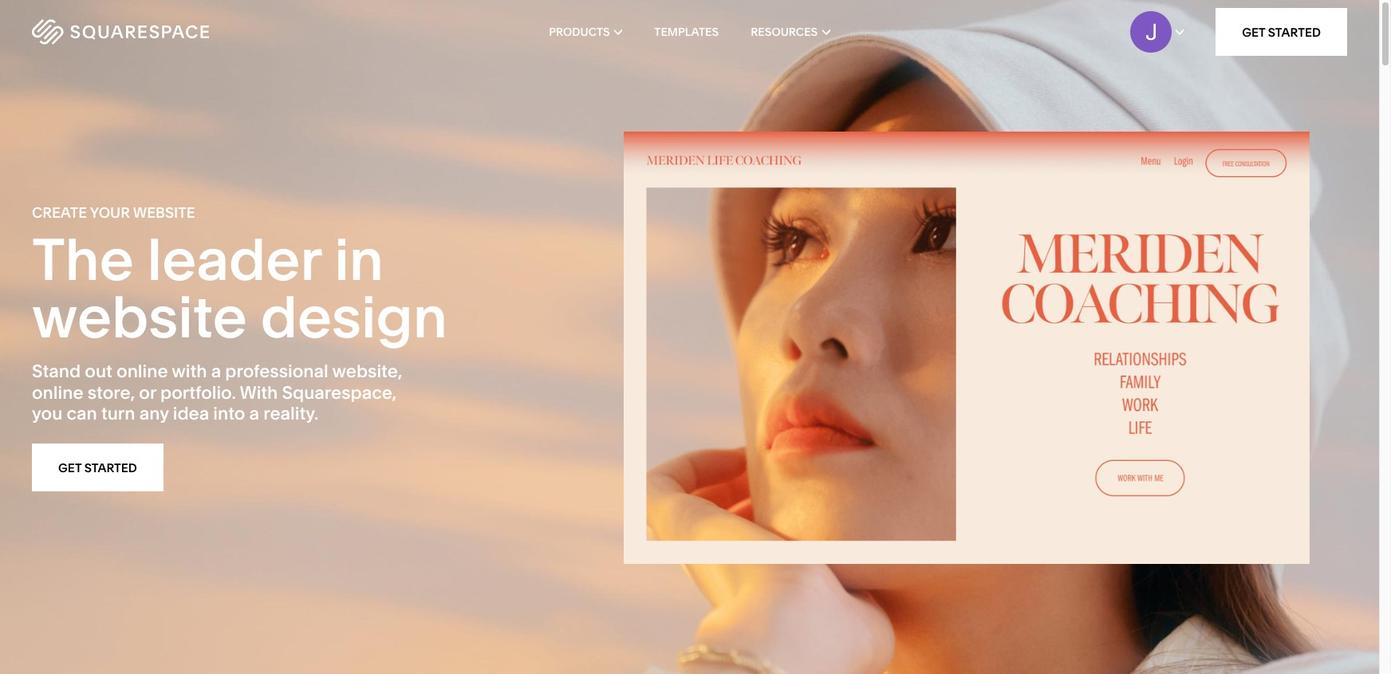 Task type: describe. For each thing, give the bounding box(es) containing it.
products button
[[549, 0, 622, 64]]

create
[[32, 203, 87, 221]]

professional
[[225, 361, 328, 382]]

any
[[139, 403, 169, 424]]

1 horizontal spatial online
[[116, 361, 168, 382]]

1 horizontal spatial get started link
[[1216, 8, 1347, 56]]

into
[[213, 403, 245, 424]]

the
[[32, 224, 134, 295]]

squarespace logo image
[[32, 19, 209, 45]]

0 horizontal spatial a
[[211, 361, 221, 382]]

1 vertical spatial get started
[[58, 460, 137, 475]]

resources button
[[751, 0, 830, 64]]

1 horizontal spatial started
[[1268, 24, 1321, 39]]

templates
[[654, 25, 719, 39]]

1 vertical spatial website
[[32, 282, 247, 352]]

0 vertical spatial website
[[133, 203, 195, 221]]

with
[[240, 382, 278, 403]]

products
[[549, 25, 610, 39]]

0 vertical spatial get
[[1242, 24, 1265, 39]]

stand out online with a professional website, online store, or portfolio. with squarespace, you can turn any idea into a reality.
[[32, 361, 402, 424]]

0 horizontal spatial online
[[32, 382, 83, 403]]

website,
[[332, 361, 402, 382]]

leader
[[147, 224, 321, 295]]

or
[[139, 382, 156, 403]]



Task type: locate. For each thing, give the bounding box(es) containing it.
in
[[334, 224, 384, 295]]

resources
[[751, 25, 818, 39]]

store,
[[88, 382, 135, 403]]

portfolio.
[[160, 382, 236, 403]]

turn
[[101, 403, 135, 424]]

out
[[85, 361, 112, 382]]

a right with
[[211, 361, 221, 382]]

example of a desktop website made with squarespace image
[[624, 132, 1310, 674]]

you
[[32, 403, 63, 424]]

website right your on the top of page
[[133, 203, 195, 221]]

can
[[67, 403, 97, 424]]

0 horizontal spatial get started link
[[32, 444, 163, 492]]

squarespace,
[[282, 382, 397, 403]]

idea
[[173, 403, 209, 424]]

1 vertical spatial a
[[249, 403, 259, 424]]

0 horizontal spatial started
[[84, 460, 137, 475]]

0 vertical spatial get started
[[1242, 24, 1321, 39]]

1 horizontal spatial get
[[1242, 24, 1265, 39]]

1 vertical spatial get started link
[[32, 444, 163, 492]]

started
[[1268, 24, 1321, 39], [84, 460, 137, 475]]

1 horizontal spatial a
[[249, 403, 259, 424]]

get started
[[1242, 24, 1321, 39], [58, 460, 137, 475]]

online
[[116, 361, 168, 382], [32, 382, 83, 403]]

stand
[[32, 361, 81, 382]]

1 vertical spatial get
[[58, 460, 81, 475]]

with
[[172, 361, 207, 382]]

0 vertical spatial get started link
[[1216, 8, 1347, 56]]

squarespace logo link
[[32, 19, 295, 45]]

get
[[1242, 24, 1265, 39], [58, 460, 81, 475]]

0 horizontal spatial get started
[[58, 460, 137, 475]]

get started link
[[1216, 8, 1347, 56], [32, 444, 163, 492]]

a right into
[[249, 403, 259, 424]]

0 horizontal spatial get
[[58, 460, 81, 475]]

0 vertical spatial a
[[211, 361, 221, 382]]

online right out on the left bottom of the page
[[116, 361, 168, 382]]

1 vertical spatial started
[[84, 460, 137, 475]]

0 vertical spatial started
[[1268, 24, 1321, 39]]

website
[[133, 203, 195, 221], [32, 282, 247, 352]]

create your website the leader in website design
[[32, 203, 448, 352]]

design
[[261, 282, 448, 352]]

your
[[90, 203, 130, 221]]

reality.
[[263, 403, 318, 424]]

a
[[211, 361, 221, 382], [249, 403, 259, 424]]

1 horizontal spatial get started
[[1242, 24, 1321, 39]]

templates link
[[654, 0, 719, 64]]

website up out on the left bottom of the page
[[32, 282, 247, 352]]

online left out on the left bottom of the page
[[32, 382, 83, 403]]



Task type: vqa. For each thing, say whether or not it's contained in the screenshot.
the & within the Health & Beauty option
no



